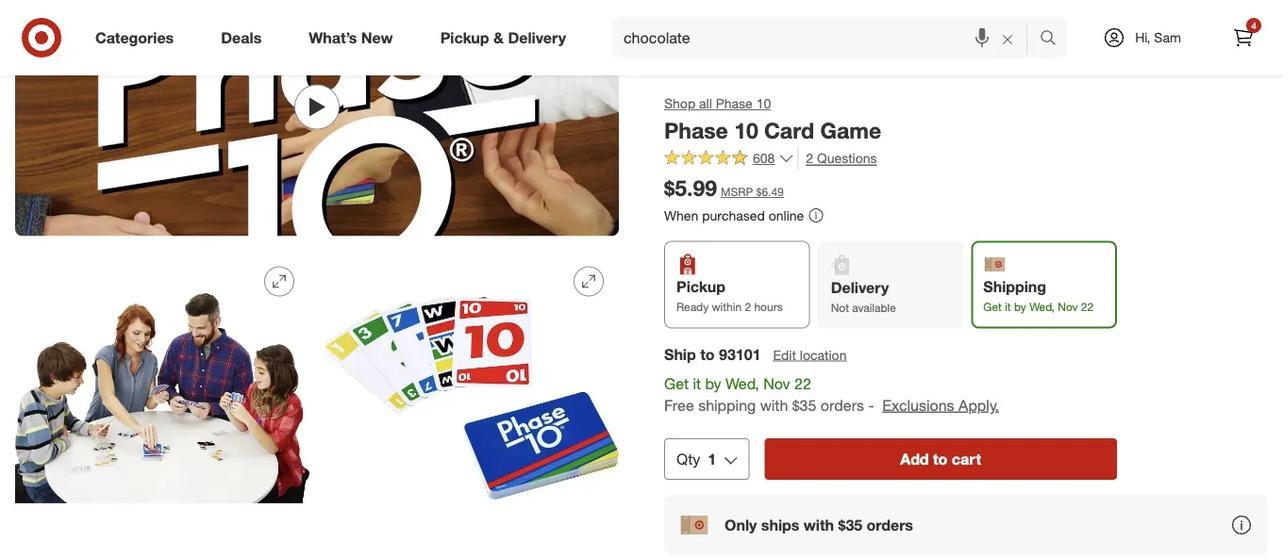 Task type: vqa. For each thing, say whether or not it's contained in the screenshot.
22 to the bottom
yes



Task type: describe. For each thing, give the bounding box(es) containing it.
only ships with $35 orders
[[725, 516, 913, 535]]

phase 10 card game, 2 of 10, play video image
[[15, 0, 619, 236]]

add to cart
[[900, 450, 981, 469]]

ship
[[664, 345, 696, 364]]

2 questions link
[[798, 148, 877, 169]]

$35 inside the get it by wed, nov 22 free shipping with $35 orders - exclusions apply.
[[792, 396, 817, 414]]

wed, inside shipping get it by wed, nov 22
[[1029, 299, 1055, 314]]

22 inside the get it by wed, nov 22 free shipping with $35 orders - exclusions apply.
[[794, 374, 811, 393]]

get it by wed, nov 22 free shipping with $35 orders - exclusions apply.
[[664, 374, 999, 414]]

only ships with $35 orders button
[[664, 495, 1268, 556]]

what's new
[[309, 28, 393, 47]]

exclusions
[[882, 396, 954, 414]]

edit location
[[773, 347, 847, 363]]

by inside the get it by wed, nov 22 free shipping with $35 orders - exclusions apply.
[[705, 374, 721, 393]]

shop
[[664, 95, 696, 112]]

0 vertical spatial 10
[[756, 95, 771, 112]]

categories
[[95, 28, 174, 47]]

22 inside shipping get it by wed, nov 22
[[1081, 299, 1094, 314]]

0 horizontal spatial delivery
[[508, 28, 566, 47]]

search button
[[1031, 17, 1077, 62]]

add to cart button
[[764, 439, 1117, 480]]

hours
[[754, 299, 783, 314]]

edit location button
[[772, 345, 848, 366]]

pickup for &
[[440, 28, 489, 47]]

delivery not available
[[831, 279, 896, 314]]

all
[[699, 95, 712, 112]]

orders inside button
[[867, 516, 913, 535]]

available
[[852, 300, 896, 314]]

search
[[1031, 30, 1077, 49]]

delivery inside delivery not available
[[831, 279, 889, 297]]

4
[[1251, 19, 1257, 31]]

edit
[[773, 347, 796, 363]]

categories link
[[79, 17, 197, 58]]

93101
[[719, 345, 761, 364]]

2 questions
[[806, 150, 877, 167]]

it inside the get it by wed, nov 22 free shipping with $35 orders - exclusions apply.
[[693, 374, 701, 393]]

get inside the get it by wed, nov 22 free shipping with $35 orders - exclusions apply.
[[664, 374, 689, 393]]

when
[[664, 207, 699, 224]]

What can we help you find? suggestions appear below search field
[[612, 17, 1044, 58]]

deals
[[221, 28, 262, 47]]

shipping get it by wed, nov 22
[[983, 278, 1094, 314]]

pickup & delivery link
[[424, 17, 590, 58]]

to for add
[[933, 450, 948, 469]]

$5.99 msrp $6.49
[[664, 175, 784, 202]]

608
[[753, 150, 775, 167]]

what's new link
[[293, 17, 417, 58]]

2 inside pickup ready within 2 hours
[[745, 299, 751, 314]]

1 vertical spatial phase
[[664, 117, 728, 143]]

shipping
[[698, 396, 756, 414]]



Task type: locate. For each thing, give the bounding box(es) containing it.
add
[[900, 450, 929, 469]]

$6.49
[[756, 185, 784, 199]]

location
[[800, 347, 847, 363]]

10 up card
[[756, 95, 771, 112]]

1 horizontal spatial 2
[[806, 150, 813, 167]]

pickup ready within 2 hours
[[676, 278, 783, 314]]

pickup inside pickup ready within 2 hours
[[676, 278, 725, 296]]

card
[[764, 117, 814, 143]]

free
[[664, 396, 694, 414]]

1 vertical spatial delivery
[[831, 279, 889, 297]]

phase down all
[[664, 117, 728, 143]]

deals link
[[205, 17, 285, 58]]

ready
[[676, 299, 709, 314]]

4 link
[[1223, 17, 1264, 58]]

1 horizontal spatial delivery
[[831, 279, 889, 297]]

$35 inside button
[[838, 516, 863, 535]]

0 horizontal spatial get
[[664, 374, 689, 393]]

1 horizontal spatial nov
[[1058, 299, 1078, 314]]

0 vertical spatial get
[[983, 299, 1002, 314]]

$35 down edit location button
[[792, 396, 817, 414]]

within
[[712, 299, 742, 314]]

1 vertical spatial get
[[664, 374, 689, 393]]

pickup
[[440, 28, 489, 47], [676, 278, 725, 296]]

phase
[[716, 95, 753, 112], [664, 117, 728, 143]]

qty 1
[[676, 450, 716, 469]]

1 vertical spatial 2
[[745, 299, 751, 314]]

1 horizontal spatial by
[[1014, 299, 1026, 314]]

to right ship
[[700, 345, 715, 364]]

sam
[[1154, 29, 1181, 46]]

shop all phase 10 phase 10 card game
[[664, 95, 881, 143]]

to for ship
[[700, 345, 715, 364]]

2 down card
[[806, 150, 813, 167]]

orders down the add
[[867, 516, 913, 535]]

0 vertical spatial with
[[760, 396, 788, 414]]

ship to 93101
[[664, 345, 761, 364]]

1
[[708, 450, 716, 469]]

nov inside the get it by wed, nov 22 free shipping with $35 orders - exclusions apply.
[[763, 374, 790, 393]]

get
[[983, 299, 1002, 314], [664, 374, 689, 393]]

0 horizontal spatial it
[[693, 374, 701, 393]]

1 horizontal spatial orders
[[867, 516, 913, 535]]

2
[[806, 150, 813, 167], [745, 299, 751, 314]]

1 vertical spatial nov
[[763, 374, 790, 393]]

0 horizontal spatial nov
[[763, 374, 790, 393]]

cart
[[952, 450, 981, 469]]

purchased
[[702, 207, 765, 224]]

by inside shipping get it by wed, nov 22
[[1014, 299, 1026, 314]]

0 horizontal spatial wed,
[[726, 374, 759, 393]]

orders left '-'
[[821, 396, 864, 414]]

$5.99
[[664, 175, 717, 202]]

1 vertical spatial by
[[705, 374, 721, 393]]

1 horizontal spatial to
[[933, 450, 948, 469]]

1 vertical spatial 10
[[734, 117, 758, 143]]

delivery
[[508, 28, 566, 47], [831, 279, 889, 297]]

phase 10 card game, 4 of 10 image
[[325, 252, 619, 546]]

pickup up ready
[[676, 278, 725, 296]]

1 horizontal spatial 22
[[1081, 299, 1094, 314]]

wed,
[[1029, 299, 1055, 314], [726, 374, 759, 393]]

0 horizontal spatial 22
[[794, 374, 811, 393]]

by down shipping
[[1014, 299, 1026, 314]]

to right the add
[[933, 450, 948, 469]]

10 up 608
[[734, 117, 758, 143]]

online
[[769, 207, 804, 224]]

exclusions apply. link
[[882, 396, 999, 414]]

0 vertical spatial pickup
[[440, 28, 489, 47]]

0 vertical spatial it
[[1005, 299, 1011, 314]]

hi, sam
[[1135, 29, 1181, 46]]

it inside shipping get it by wed, nov 22
[[1005, 299, 1011, 314]]

questions
[[817, 150, 877, 167]]

1 vertical spatial orders
[[867, 516, 913, 535]]

with
[[760, 396, 788, 414], [804, 516, 834, 535]]

by up shipping
[[705, 374, 721, 393]]

phase right all
[[716, 95, 753, 112]]

not
[[831, 300, 849, 314]]

delivery right & at the left
[[508, 28, 566, 47]]

with inside the get it by wed, nov 22 free shipping with $35 orders - exclusions apply.
[[760, 396, 788, 414]]

with right shipping
[[760, 396, 788, 414]]

0 vertical spatial wed,
[[1029, 299, 1055, 314]]

msrp
[[721, 185, 753, 199]]

delivery up available
[[831, 279, 889, 297]]

608 link
[[664, 148, 794, 171]]

1 vertical spatial $35
[[838, 516, 863, 535]]

1 horizontal spatial it
[[1005, 299, 1011, 314]]

0 vertical spatial 2
[[806, 150, 813, 167]]

qty
[[676, 450, 700, 469]]

new
[[361, 28, 393, 47]]

0 horizontal spatial by
[[705, 374, 721, 393]]

0 vertical spatial $35
[[792, 396, 817, 414]]

orders inside the get it by wed, nov 22 free shipping with $35 orders - exclusions apply.
[[821, 396, 864, 414]]

22
[[1081, 299, 1094, 314], [794, 374, 811, 393]]

it up the free
[[693, 374, 701, 393]]

0 vertical spatial by
[[1014, 299, 1026, 314]]

ships
[[761, 516, 800, 535]]

it down shipping
[[1005, 299, 1011, 314]]

get up the free
[[664, 374, 689, 393]]

orders
[[821, 396, 864, 414], [867, 516, 913, 535]]

0 horizontal spatial orders
[[821, 396, 864, 414]]

when purchased online
[[664, 207, 804, 224]]

1 horizontal spatial with
[[804, 516, 834, 535]]

0 horizontal spatial pickup
[[440, 28, 489, 47]]

to inside button
[[933, 450, 948, 469]]

10
[[756, 95, 771, 112], [734, 117, 758, 143]]

with right ships
[[804, 516, 834, 535]]

0 horizontal spatial with
[[760, 396, 788, 414]]

1 horizontal spatial get
[[983, 299, 1002, 314]]

wed, up shipping
[[726, 374, 759, 393]]

0 horizontal spatial 2
[[745, 299, 751, 314]]

2 left hours
[[745, 299, 751, 314]]

1 vertical spatial to
[[933, 450, 948, 469]]

nov
[[1058, 299, 1078, 314], [763, 374, 790, 393]]

1 horizontal spatial $35
[[838, 516, 863, 535]]

shipping
[[983, 278, 1046, 296]]

hi,
[[1135, 29, 1151, 46]]

0 vertical spatial to
[[700, 345, 715, 364]]

wed, inside the get it by wed, nov 22 free shipping with $35 orders - exclusions apply.
[[726, 374, 759, 393]]

1 vertical spatial it
[[693, 374, 701, 393]]

nov inside shipping get it by wed, nov 22
[[1058, 299, 1078, 314]]

&
[[493, 28, 504, 47]]

0 vertical spatial 22
[[1081, 299, 1094, 314]]

to
[[700, 345, 715, 364], [933, 450, 948, 469]]

wed, down shipping
[[1029, 299, 1055, 314]]

phase 10 card game, 3 of 10 image
[[15, 252, 309, 546]]

1 vertical spatial wed,
[[726, 374, 759, 393]]

0 horizontal spatial to
[[700, 345, 715, 364]]

$35
[[792, 396, 817, 414], [838, 516, 863, 535]]

0 vertical spatial delivery
[[508, 28, 566, 47]]

1 vertical spatial pickup
[[676, 278, 725, 296]]

0 horizontal spatial $35
[[792, 396, 817, 414]]

game
[[820, 117, 881, 143]]

-
[[868, 396, 874, 414]]

it
[[1005, 299, 1011, 314], [693, 374, 701, 393]]

with inside button
[[804, 516, 834, 535]]

get inside shipping get it by wed, nov 22
[[983, 299, 1002, 314]]

pickup left & at the left
[[440, 28, 489, 47]]

$35 right ships
[[838, 516, 863, 535]]

1 vertical spatial with
[[804, 516, 834, 535]]

only
[[725, 516, 757, 535]]

1 horizontal spatial wed,
[[1029, 299, 1055, 314]]

pickup for ready
[[676, 278, 725, 296]]

0 vertical spatial orders
[[821, 396, 864, 414]]

apply.
[[959, 396, 999, 414]]

1 horizontal spatial pickup
[[676, 278, 725, 296]]

0 vertical spatial phase
[[716, 95, 753, 112]]

what's
[[309, 28, 357, 47]]

0 vertical spatial nov
[[1058, 299, 1078, 314]]

pickup & delivery
[[440, 28, 566, 47]]

get down shipping
[[983, 299, 1002, 314]]

1 vertical spatial 22
[[794, 374, 811, 393]]

by
[[1014, 299, 1026, 314], [705, 374, 721, 393]]



